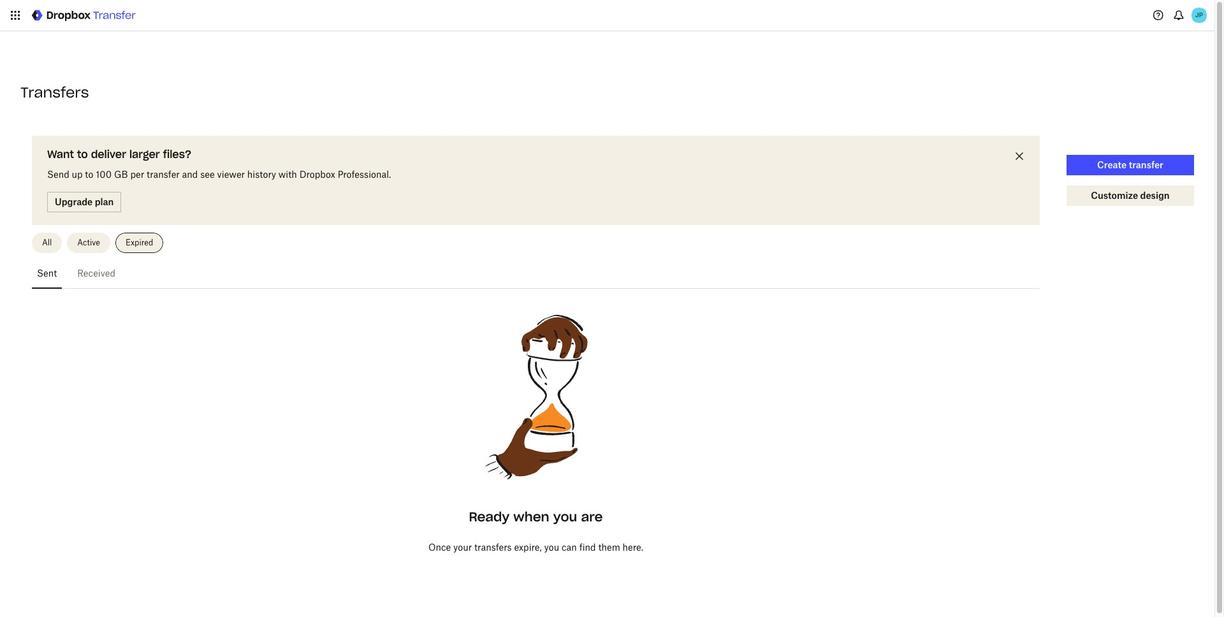 Task type: locate. For each thing, give the bounding box(es) containing it.
1 vertical spatial to
[[85, 169, 93, 180]]

you left are
[[553, 509, 577, 525]]

sent
[[37, 268, 57, 279]]

1 horizontal spatial transfer
[[1129, 159, 1164, 170]]

transfer down files?
[[147, 169, 180, 180]]

tab list
[[32, 258, 1040, 289]]

transfer up "design"
[[1129, 159, 1164, 170]]

can
[[562, 542, 577, 553]]

all button
[[32, 233, 62, 253]]

transfer inside button
[[1129, 159, 1164, 170]]

you left "can"
[[544, 542, 559, 553]]

transfer inside "want to deliver larger files?" alert
[[147, 169, 180, 180]]

professional.
[[338, 169, 391, 180]]

send up to 100 gb per transfer and see viewer history with dropbox professional.
[[47, 169, 391, 180]]

up
[[72, 169, 83, 180]]

and
[[182, 169, 198, 180]]

find
[[579, 542, 596, 553]]

tab list containing sent
[[32, 258, 1040, 289]]

active
[[77, 238, 100, 247]]

received tab
[[72, 258, 121, 289]]

plan
[[95, 196, 114, 207]]

to up up
[[77, 148, 88, 161]]

larger
[[129, 148, 160, 161]]

active button
[[67, 233, 110, 253]]

all
[[42, 238, 52, 247]]

0 horizontal spatial transfer
[[147, 169, 180, 180]]

sent tab
[[32, 258, 62, 289]]

upgrade plan
[[55, 196, 114, 207]]

see
[[200, 169, 215, 180]]

to
[[77, 148, 88, 161], [85, 169, 93, 180]]

to right up
[[85, 169, 93, 180]]

send
[[47, 169, 69, 180]]

when
[[514, 509, 549, 525]]

0 vertical spatial you
[[553, 509, 577, 525]]

create transfer button
[[1067, 155, 1194, 175]]

transfer
[[1129, 159, 1164, 170], [147, 169, 180, 180]]

customize
[[1091, 190, 1138, 201]]

100
[[96, 169, 112, 180]]

you
[[553, 509, 577, 525], [544, 542, 559, 553]]

ready when you are
[[469, 509, 603, 525]]

want to deliver larger files? alert
[[32, 136, 1040, 225]]

create
[[1098, 159, 1127, 170]]



Task type: describe. For each thing, give the bounding box(es) containing it.
dropbox
[[299, 169, 335, 180]]

expire,
[[514, 542, 542, 553]]

ready
[[469, 509, 510, 525]]

here.
[[623, 542, 644, 553]]

once
[[428, 542, 451, 553]]

customize design
[[1091, 190, 1170, 201]]

viewer
[[217, 169, 245, 180]]

upgrade plan button
[[47, 192, 121, 212]]

create transfer
[[1098, 159, 1164, 170]]

expired
[[126, 238, 153, 247]]

transfers
[[20, 84, 89, 101]]

expired button
[[115, 233, 163, 253]]

once your transfers expire, you can find them here.
[[428, 542, 644, 553]]

files?
[[163, 148, 191, 161]]

0 vertical spatial to
[[77, 148, 88, 161]]

jp button
[[1189, 5, 1210, 26]]

want
[[47, 148, 74, 161]]

design
[[1141, 190, 1170, 201]]

transfers
[[474, 542, 512, 553]]

history
[[247, 169, 276, 180]]

per
[[130, 169, 144, 180]]

them
[[598, 542, 620, 553]]

with
[[278, 169, 297, 180]]

want to deliver larger files?
[[47, 148, 191, 161]]

gb
[[114, 169, 128, 180]]

are
[[581, 509, 603, 525]]

your
[[453, 542, 472, 553]]

deliver
[[91, 148, 126, 161]]

jp
[[1196, 11, 1203, 19]]

customize design button
[[1067, 186, 1194, 206]]

received
[[77, 268, 115, 279]]

1 vertical spatial you
[[544, 542, 559, 553]]

upgrade
[[55, 196, 93, 207]]



Task type: vqa. For each thing, say whether or not it's contained in the screenshot.
EXPIRED button
yes



